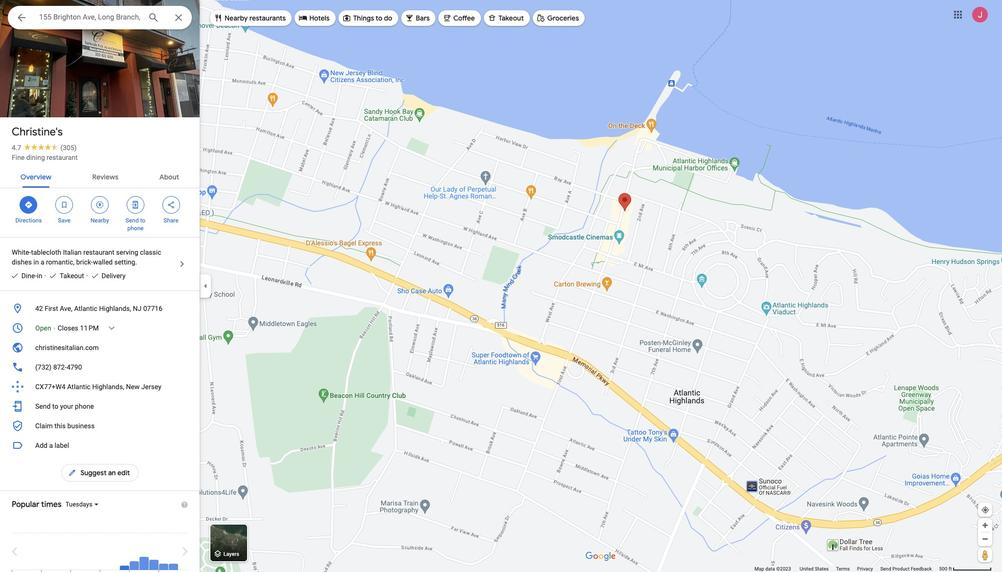 Task type: locate. For each thing, give the bounding box(es) containing it.
to inside send to phone
[[140, 217, 145, 224]]


[[488, 13, 497, 23]]

coffee
[[453, 14, 475, 23]]

 nearby restaurants
[[214, 13, 286, 23]]

0 horizontal spatial a
[[41, 258, 44, 266]]

send for send product feedback
[[881, 567, 892, 572]]

· inside offers delivery group
[[86, 272, 88, 280]]

united
[[800, 567, 814, 572]]

2 vertical spatial to
[[52, 403, 58, 411]]

terms button
[[836, 566, 850, 573]]

0 horizontal spatial ·
[[44, 272, 46, 280]]

phone down 
[[127, 225, 144, 232]]

christine's main content
[[0, 0, 200, 573]]

restaurant up walled
[[83, 249, 114, 257]]

0 vertical spatial send
[[126, 217, 139, 224]]

2 horizontal spatial to
[[376, 14, 383, 23]]

states
[[815, 567, 829, 572]]

1 horizontal spatial takeout
[[499, 14, 524, 23]]

restaurant down (305)
[[47, 154, 78, 162]]

 button
[[8, 6, 35, 31]]

0 horizontal spatial phone
[[75, 403, 94, 411]]

footer inside google maps element
[[755, 566, 940, 573]]

0 horizontal spatial takeout
[[60, 272, 84, 280]]

37% busy at 7 pm. image left 17% busy at 9 pm. image
[[139, 536, 149, 571]]

directions
[[15, 217, 42, 224]]


[[95, 200, 104, 210]]

1 vertical spatial restaurant
[[83, 249, 114, 257]]

a down tablecloth
[[41, 258, 44, 266]]

1 horizontal spatial a
[[49, 442, 53, 450]]

1 horizontal spatial ·
[[86, 272, 88, 280]]

17% busy at 10 pm. image
[[169, 536, 178, 571], [169, 564, 178, 571]]

overview button
[[13, 164, 59, 188]]

to
[[376, 14, 383, 23], [140, 217, 145, 224], [52, 403, 58, 411]]

united states
[[800, 567, 829, 572]]

0% busy at 2 pm. image
[[90, 536, 100, 571]]

1 vertical spatial to
[[140, 217, 145, 224]]

in
[[33, 258, 39, 266], [37, 272, 42, 280]]

2 25% busy at 6 pm. image from the top
[[129, 562, 139, 571]]

0% busy at 4 pm. image
[[110, 536, 119, 571]]

28% busy at 8 pm. image left 17% busy at 9 pm. icon
[[149, 561, 158, 571]]

cx77+w4
[[35, 383, 66, 391]]

1 vertical spatial phone
[[75, 403, 94, 411]]

1 · from the left
[[44, 272, 46, 280]]

0 vertical spatial phone
[[127, 225, 144, 232]]

atlantic right ave,
[[74, 305, 97, 313]]

nearby
[[225, 14, 248, 23], [91, 217, 109, 224]]

takeout inside group
[[60, 272, 84, 280]]

your
[[60, 403, 73, 411]]

1 vertical spatial atlantic
[[67, 383, 91, 391]]

an
[[108, 469, 116, 478]]

takeout right the 
[[499, 14, 524, 23]]

25% busy at 6 pm. image right 11% busy at 5 pm. icon
[[129, 562, 139, 571]]

42
[[35, 305, 43, 313]]

popular
[[12, 500, 39, 510]]

offers delivery group
[[86, 271, 126, 281]]

· inside offers takeout group
[[44, 272, 46, 280]]

popular times at christine's region
[[0, 491, 200, 571]]

25% busy at 6 pm. image
[[129, 536, 139, 571], [129, 562, 139, 571]]

popular times
[[12, 500, 62, 510]]

to for send to phone
[[140, 217, 145, 224]]

dine-
[[21, 272, 37, 280]]

in inside white-tablecloth italian restaurant serving classic dishes in a romantic, brick-walled setting.
[[33, 258, 39, 266]]

28% busy at 8 pm. image
[[149, 536, 158, 571], [149, 561, 158, 571]]

show open hours for the week image
[[107, 324, 116, 333]]

1 37% busy at 7 pm. image from the top
[[139, 536, 149, 571]]


[[60, 200, 69, 210]]

cx77+w4 atlantic highlands, new jersey
[[35, 383, 161, 391]]

send
[[126, 217, 139, 224], [35, 403, 51, 411], [881, 567, 892, 572]]

ft
[[949, 567, 952, 572]]

17% busy at 10 pm. image left 0% busy at 11 pm. image
[[169, 536, 178, 571]]

phone
[[127, 225, 144, 232], [75, 403, 94, 411]]

google maps element
[[0, 0, 1003, 573]]

to left share
[[140, 217, 145, 224]]

christinesitalian.com
[[35, 344, 99, 352]]

(732) 872-4790 button
[[0, 358, 200, 377]]

map data ©2023
[[755, 567, 793, 572]]

restaurants
[[250, 14, 286, 23]]

atlantic down 4790
[[67, 383, 91, 391]]

send up claim
[[35, 403, 51, 411]]

a right add
[[49, 442, 53, 450]]

0 vertical spatial in
[[33, 258, 39, 266]]

to inside  things to do
[[376, 14, 383, 23]]

0% busy at 11 am. image
[[61, 536, 70, 571]]

add
[[35, 442, 47, 450]]

send left product
[[881, 567, 892, 572]]

highlands,
[[99, 305, 131, 313], [92, 383, 124, 391]]

0% busy at 9 am. image
[[41, 536, 51, 571]]

nearby down the 
[[91, 217, 109, 224]]

1 horizontal spatial nearby
[[225, 14, 248, 23]]

send product feedback button
[[881, 566, 932, 573]]

brick-
[[76, 258, 93, 266]]

37% busy at 7 pm. image
[[139, 536, 149, 571], [139, 558, 149, 571]]

romantic,
[[46, 258, 75, 266]]

closes
[[58, 325, 78, 332]]

1 vertical spatial highlands,
[[92, 383, 124, 391]]

0 horizontal spatial to
[[52, 403, 58, 411]]

0% busy at 7 am. image
[[22, 536, 31, 571]]

25% busy at 6 pm. image right 11% busy at 5 pm. image
[[129, 536, 139, 571]]

1 vertical spatial send
[[35, 403, 51, 411]]

1 horizontal spatial to
[[140, 217, 145, 224]]

42 first ave, atlantic highlands, nj 07716
[[35, 305, 163, 313]]

about button
[[152, 164, 187, 188]]

serving
[[116, 249, 138, 257]]

28% busy at 8 pm. image left 17% busy at 9 pm. image
[[149, 536, 158, 571]]

zoom out image
[[982, 536, 989, 543]]

product
[[893, 567, 910, 572]]

a inside white-tablecloth italian restaurant serving classic dishes in a romantic, brick-walled setting.
[[41, 258, 44, 266]]


[[131, 200, 140, 210]]

atlantic
[[74, 305, 97, 313], [67, 383, 91, 391]]

0 vertical spatial a
[[41, 258, 44, 266]]

1 horizontal spatial send
[[126, 217, 139, 224]]

footer
[[755, 566, 940, 573]]

times
[[41, 500, 62, 510]]

highlands, up send to your phone button
[[92, 383, 124, 391]]

· right dine-in
[[44, 272, 46, 280]]

2 vertical spatial send
[[881, 567, 892, 572]]

christine's
[[12, 125, 63, 139]]

0 horizontal spatial nearby
[[91, 217, 109, 224]]

takeout
[[499, 14, 524, 23], [60, 272, 84, 280]]

2 17% busy at 10 pm. image from the top
[[169, 564, 178, 571]]

tab list containing overview
[[0, 164, 200, 188]]

11% busy at 5 pm. image
[[120, 567, 129, 571]]

2 · from the left
[[86, 272, 88, 280]]

reviews
[[92, 173, 118, 182]]

17% busy at 10 pm. image right 17% busy at 9 pm. icon
[[169, 564, 178, 571]]

nearby inside actions for christine's region
[[91, 217, 109, 224]]


[[405, 13, 414, 23]]

0 vertical spatial to
[[376, 14, 383, 23]]

 things to do
[[342, 13, 392, 23]]

1 28% busy at 8 pm. image from the top
[[149, 536, 158, 571]]

business
[[67, 422, 95, 430]]

a
[[41, 258, 44, 266], [49, 442, 53, 450]]

christinesitalian.com link
[[0, 338, 200, 358]]

send down 
[[126, 217, 139, 224]]

1 vertical spatial a
[[49, 442, 53, 450]]

send to your phone
[[35, 403, 94, 411]]

send inside send to phone
[[126, 217, 139, 224]]

17% busy at 9 pm. image
[[159, 536, 168, 571]]

1 horizontal spatial restaurant
[[83, 249, 114, 257]]

information for christine's region
[[0, 299, 200, 436]]

classic
[[140, 249, 161, 257]]

to left do
[[376, 14, 383, 23]]

phone right your
[[75, 403, 94, 411]]

 search field
[[8, 6, 192, 31]]

send inside information for christine's region
[[35, 403, 51, 411]]


[[214, 13, 223, 23]]

· down brick-
[[86, 272, 88, 280]]

tuesdays
[[66, 501, 92, 508]]

google account: james peterson  
(james.peterson1902@gmail.com) image
[[973, 7, 988, 22]]

reviews button
[[84, 164, 126, 188]]

(732)
[[35, 364, 52, 372]]

· for takeout
[[44, 272, 46, 280]]

0% busy at 8 am. image
[[32, 536, 41, 571]]

872-
[[53, 364, 67, 372]]

0% busy at 6 am. image
[[12, 536, 21, 571]]

1 vertical spatial in
[[37, 272, 42, 280]]

restaurant inside white-tablecloth italian restaurant serving classic dishes in a romantic, brick-walled setting.
[[83, 249, 114, 257]]

footer containing map data ©2023
[[755, 566, 940, 573]]

104 photos button
[[7, 93, 68, 110]]

37% busy at 7 pm. image left 17% busy at 9 pm. icon
[[139, 558, 149, 571]]

highlands, up show open hours for the week icon
[[99, 305, 131, 313]]

0% busy at 10 am. image
[[51, 536, 60, 571]]

0% busy at 3 pm. image
[[100, 536, 109, 571]]

· for delivery
[[86, 272, 88, 280]]

restaurant
[[47, 154, 78, 162], [83, 249, 114, 257]]

to left your
[[52, 403, 58, 411]]

claim
[[35, 422, 53, 430]]

0 horizontal spatial send
[[35, 403, 51, 411]]

to inside button
[[52, 403, 58, 411]]

0 vertical spatial takeout
[[499, 14, 524, 23]]

groceries
[[548, 14, 579, 23]]

terms
[[836, 567, 850, 572]]

fine dining restaurant
[[12, 154, 78, 162]]

 coffee
[[443, 13, 475, 23]]

tab list
[[0, 164, 200, 188]]

0 vertical spatial nearby
[[225, 14, 248, 23]]

0 vertical spatial restaurant
[[47, 154, 78, 162]]

None field
[[39, 11, 140, 23]]

save
[[58, 217, 70, 224]]

1 horizontal spatial phone
[[127, 225, 144, 232]]

zoom in image
[[982, 522, 989, 530]]

1 vertical spatial nearby
[[91, 217, 109, 224]]

1 vertical spatial takeout
[[60, 272, 84, 280]]

copy plus code image
[[163, 383, 172, 392]]

0 horizontal spatial restaurant
[[47, 154, 78, 162]]

(305)
[[60, 144, 77, 152]]

nearby right 
[[225, 14, 248, 23]]

open ⋅ closes 11 pm
[[35, 325, 99, 332]]

2 horizontal spatial send
[[881, 567, 892, 572]]

takeout down romantic,
[[60, 272, 84, 280]]

0% busy at 12 pm. image
[[71, 536, 80, 571]]

hotels
[[309, 14, 330, 23]]

17% busy at 9 pm. image
[[159, 564, 168, 571]]

cx77+w4 atlantic highlands, new jersey button
[[0, 377, 200, 397]]



Task type: describe. For each thing, give the bounding box(es) containing it.
layers
[[224, 552, 239, 558]]

tab list inside google maps element
[[0, 164, 200, 188]]

a inside button
[[49, 442, 53, 450]]

nearby inside  nearby restaurants
[[225, 14, 248, 23]]

do
[[384, 14, 392, 23]]

©2023
[[777, 567, 791, 572]]

send to your phone button
[[0, 397, 200, 417]]

show your location image
[[981, 506, 990, 515]]

2 37% busy at 7 pm. image from the top
[[139, 558, 149, 571]]

to for send to your phone
[[52, 403, 58, 411]]

actions for christine's region
[[0, 188, 200, 237]]

(732) 872-4790
[[35, 364, 82, 372]]

add a label
[[35, 442, 69, 450]]


[[167, 200, 176, 210]]

overview
[[20, 173, 51, 182]]

photos
[[40, 97, 64, 106]]

photo of christine's image
[[0, 0, 200, 236]]

11 pm
[[80, 325, 99, 332]]

155 Brighton Ave, Long Branch, NJ 07740 field
[[8, 6, 192, 29]]

0% busy at 1 pm. image
[[81, 536, 90, 571]]

walled
[[93, 258, 113, 266]]

new
[[126, 383, 140, 391]]

send for send to your phone
[[35, 403, 51, 411]]

edit
[[117, 469, 130, 478]]

500 ft button
[[940, 567, 992, 572]]

dishes
[[12, 258, 32, 266]]

hours image
[[12, 323, 23, 334]]

500 ft
[[940, 567, 952, 572]]

united states button
[[800, 566, 829, 573]]

104
[[25, 97, 38, 106]]

serves dine-in group
[[6, 271, 42, 281]]

4.7
[[12, 144, 21, 152]]

send to phone
[[126, 217, 145, 232]]

11% busy at 5 pm. image
[[120, 536, 129, 571]]

privacy button
[[858, 566, 873, 573]]


[[342, 13, 351, 23]]

show street view coverage image
[[979, 548, 993, 563]]

0 vertical spatial highlands,
[[99, 305, 131, 313]]

 hotels
[[299, 13, 330, 23]]

4.7 stars image
[[21, 144, 60, 150]]

4790
[[67, 364, 82, 372]]

⋅
[[53, 325, 56, 332]]

 groceries
[[537, 13, 579, 23]]

takeout inside the  takeout
[[499, 14, 524, 23]]

suggest
[[80, 469, 107, 478]]

white-tablecloth italian restaurant serving classic dishes in a romantic, brick-walled setting.
[[12, 249, 161, 266]]

label
[[55, 442, 69, 450]]

tuesdays option
[[66, 501, 94, 508]]

data
[[766, 567, 775, 572]]

send for send to phone
[[126, 217, 139, 224]]

offers takeout group
[[44, 271, 84, 281]]

about
[[159, 173, 179, 182]]


[[68, 468, 77, 479]]


[[299, 13, 308, 23]]

0 vertical spatial atlantic
[[74, 305, 97, 313]]

fine dining restaurant button
[[12, 153, 78, 163]]

fine
[[12, 154, 25, 162]]

tuesdays button
[[66, 501, 162, 509]]


[[537, 13, 546, 23]]

1 17% busy at 10 pm. image from the top
[[169, 536, 178, 571]]

italian
[[63, 249, 82, 257]]

phone inside send to phone
[[127, 225, 144, 232]]


[[443, 13, 452, 23]]


[[24, 200, 33, 210]]

phone inside send to your phone button
[[75, 403, 94, 411]]

 suggest an edit
[[68, 468, 130, 479]]

2 28% busy at 8 pm. image from the top
[[149, 561, 158, 571]]

open
[[35, 325, 51, 332]]

jersey
[[141, 383, 161, 391]]

305 reviews element
[[60, 144, 77, 152]]

setting.
[[114, 258, 137, 266]]

send product feedback
[[881, 567, 932, 572]]

500
[[940, 567, 948, 572]]

07716
[[143, 305, 163, 313]]

delivery
[[102, 272, 126, 280]]

collapse side panel image
[[200, 281, 211, 292]]

1 25% busy at 6 pm. image from the top
[[129, 536, 139, 571]]

in inside "group"
[[37, 272, 42, 280]]

tablecloth
[[31, 249, 61, 257]]

 takeout
[[488, 13, 524, 23]]

things
[[353, 14, 374, 23]]

restaurant inside button
[[47, 154, 78, 162]]

42 first ave, atlantic highlands, nj 07716 button
[[0, 299, 200, 319]]

0% busy at 11 pm. image
[[178, 536, 188, 571]]

share
[[164, 217, 179, 224]]

 bars
[[405, 13, 430, 23]]

add a label button
[[0, 436, 200, 456]]

ave,
[[60, 305, 72, 313]]

bars
[[416, 14, 430, 23]]

104 photos
[[25, 97, 64, 106]]

none field inside 155 brighton ave, long branch, nj 07740 field
[[39, 11, 140, 23]]



Task type: vqa. For each thing, say whether or not it's contained in the screenshot.


